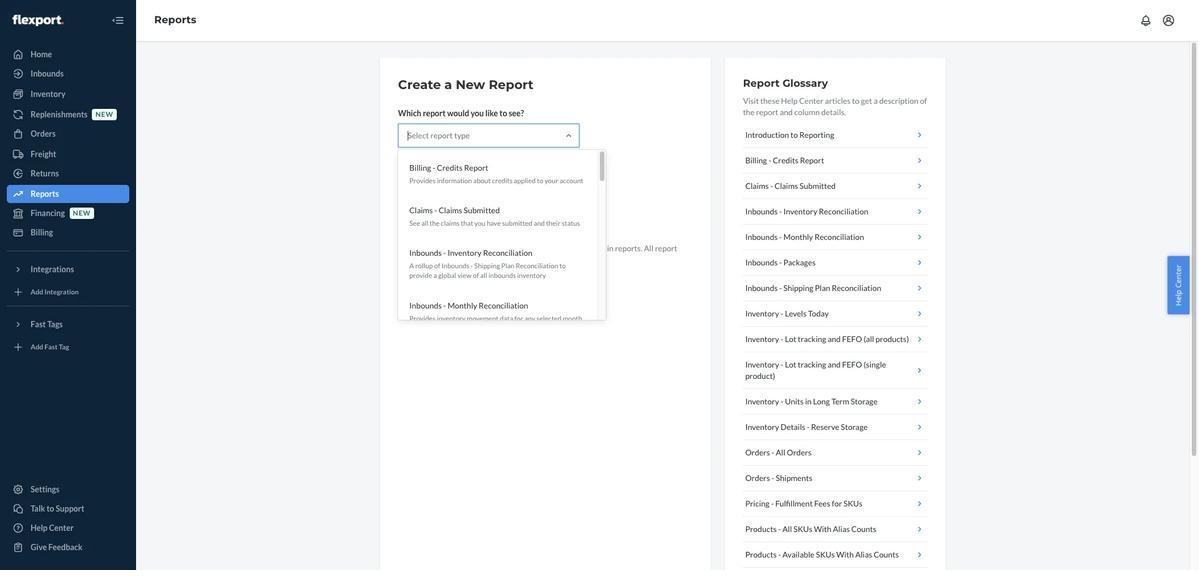 Task type: locate. For each thing, give the bounding box(es) containing it.
skus for all
[[794, 524, 813, 534]]

create inside button
[[408, 217, 432, 227]]

2 horizontal spatial for
[[832, 499, 842, 508]]

reconciliation for inbounds - monthly reconciliation
[[815, 232, 864, 242]]

all
[[644, 243, 654, 253], [776, 448, 786, 457], [783, 524, 792, 534]]

- down fulfillment
[[779, 524, 781, 534]]

inbounds down the home
[[31, 69, 64, 78]]

inbounds inside inbounds - monthly reconciliation provides inventory movement data for any selected month
[[410, 300, 442, 310]]

close navigation image
[[111, 14, 125, 27]]

to left "your"
[[537, 176, 544, 185]]

monthly up the movement
[[448, 300, 477, 310]]

skus for available
[[816, 550, 835, 559]]

shipping up inbounds
[[475, 262, 500, 270]]

skus
[[844, 499, 863, 508], [794, 524, 813, 534], [816, 550, 835, 559]]

0 horizontal spatial shipping
[[475, 262, 500, 270]]

skus down orders - shipments button
[[844, 499, 863, 508]]

counts for products - all skus with alias counts
[[852, 524, 877, 534]]

- up create report at the left top
[[435, 205, 437, 215]]

submitted up 'have'
[[464, 205, 500, 215]]

inventory down the "inventory - levels today"
[[746, 334, 779, 344]]

submitted inside button
[[800, 181, 836, 191]]

inbounds - inventory reconciliation button
[[743, 199, 928, 225]]

help center inside help center link
[[31, 523, 74, 533]]

in left 'long' at the right of page
[[806, 397, 812, 406]]

1 horizontal spatial monthly
[[784, 232, 813, 242]]

1 vertical spatial with
[[837, 550, 854, 559]]

1 vertical spatial counts
[[874, 550, 899, 559]]

shipping inside inbounds - inventory reconciliation a rollup of inbounds - shipping plan reconciliation to provide a global view of all inbounds inventory
[[475, 262, 500, 270]]

fast
[[31, 319, 46, 329], [45, 343, 58, 351]]

inbounds down inbounds - packages
[[746, 283, 778, 293]]

monthly inside inbounds - monthly reconciliation provides inventory movement data for any selected month
[[448, 300, 477, 310]]

inventory up product)
[[746, 360, 779, 369]]

1 vertical spatial you
[[475, 219, 486, 228]]

provides inside inbounds - monthly reconciliation provides inventory movement data for any selected month
[[410, 314, 436, 323]]

all
[[422, 219, 429, 228], [480, 271, 487, 280]]

fulfillment
[[776, 499, 813, 508]]

to inside "billing - credits report provides information about credits applied to your account"
[[537, 176, 544, 185]]

2 horizontal spatial help
[[1174, 290, 1184, 306]]

to right talk
[[47, 504, 54, 513]]

2 vertical spatial in
[[806, 397, 812, 406]]

pricing
[[746, 499, 770, 508]]

fefo for (single
[[843, 360, 862, 369]]

- left 2
[[444, 248, 446, 258]]

1 vertical spatial all
[[480, 271, 487, 280]]

create for create a new report
[[398, 77, 441, 92]]

inventory - levels today
[[746, 309, 829, 318]]

the inside claims - claims submitted see all the claims that you have submitted and their status
[[430, 219, 440, 228]]

credits inside "billing - credits report provides information about credits applied to your account"
[[437, 163, 463, 172]]

2 horizontal spatial of
[[920, 96, 928, 106]]

inventory up replenishments
[[31, 89, 65, 99]]

0 horizontal spatial new
[[73, 209, 91, 217]]

- down global at left top
[[444, 300, 446, 310]]

help center
[[1174, 264, 1184, 306], [31, 523, 74, 533]]

for left "any"
[[515, 314, 523, 323]]

- down billing - credits report
[[771, 181, 773, 191]]

all up orders - shipments on the bottom
[[776, 448, 786, 457]]

inbounds inside inbounds link
[[31, 69, 64, 78]]

1 vertical spatial add
[[31, 343, 43, 351]]

2 provides from the top
[[410, 314, 436, 323]]

1 vertical spatial new
[[73, 209, 91, 217]]

get
[[861, 96, 873, 106]]

available
[[783, 550, 815, 559]]

inventory inside inventory - lot tracking and fefo (single product)
[[746, 360, 779, 369]]

storage
[[851, 397, 878, 406], [841, 422, 868, 432]]

0 horizontal spatial center
[[49, 523, 74, 533]]

0 vertical spatial help
[[781, 96, 798, 106]]

- left levels
[[781, 309, 784, 318]]

inbounds for inbounds - packages
[[746, 258, 778, 267]]

billing link
[[7, 223, 129, 242]]

mm/dd/yyyy
[[406, 183, 458, 192], [504, 183, 557, 192]]

- up inbounds - packages
[[780, 232, 782, 242]]

for up time
[[485, 243, 495, 253]]

1 vertical spatial provides
[[410, 314, 436, 323]]

orders - shipments
[[746, 473, 813, 483]]

1 vertical spatial help center
[[31, 523, 74, 533]]

inbounds for inbounds - inventory reconciliation
[[746, 206, 778, 216]]

1 vertical spatial fefo
[[843, 360, 862, 369]]

1 horizontal spatial credits
[[773, 155, 799, 165]]

1 vertical spatial all
[[776, 448, 786, 457]]

alias inside products - available skus with alias counts button
[[856, 550, 873, 559]]

the
[[743, 107, 755, 117], [430, 219, 440, 228]]

reconciliation inside inbounds - monthly reconciliation button
[[815, 232, 864, 242]]

0 horizontal spatial with
[[814, 524, 832, 534]]

report for select report type
[[431, 130, 453, 140]]

2 vertical spatial for
[[832, 499, 842, 508]]

a left the new
[[445, 77, 452, 92]]

orders up orders - shipments on the bottom
[[746, 448, 770, 457]]

products - available skus with alias counts button
[[743, 542, 928, 568]]

lot for inventory - lot tracking and fefo (single product)
[[785, 360, 797, 369]]

inbounds - monthly reconciliation button
[[743, 225, 928, 250]]

0 vertical spatial skus
[[844, 499, 863, 508]]

0 vertical spatial center
[[800, 96, 824, 106]]

2 tracking from the top
[[798, 360, 827, 369]]

0 vertical spatial counts
[[852, 524, 877, 534]]

credits
[[773, 155, 799, 165], [437, 163, 463, 172]]

open notifications image
[[1140, 14, 1153, 27]]

description
[[880, 96, 919, 106]]

0 horizontal spatial all
[[422, 219, 429, 228]]

orders inside 'link'
[[31, 129, 56, 138]]

1 vertical spatial a
[[874, 96, 878, 106]]

add down fast tags
[[31, 343, 43, 351]]

0 horizontal spatial of
[[434, 262, 440, 270]]

inbounds inside inbounds - packages button
[[746, 258, 778, 267]]

0 horizontal spatial submitted
[[464, 205, 500, 215]]

reporting
[[800, 130, 835, 140]]

credits inside button
[[773, 155, 799, 165]]

to left get at right top
[[852, 96, 860, 106]]

pricing - fulfillment fees for skus
[[746, 499, 863, 508]]

- for inbounds - packages
[[780, 258, 782, 267]]

report right reports.
[[655, 243, 678, 253]]

1 vertical spatial storage
[[841, 422, 868, 432]]

1 vertical spatial inventory
[[437, 314, 466, 323]]

shipping
[[475, 262, 500, 270], [784, 283, 814, 293]]

create for create report
[[408, 217, 432, 227]]

orders up freight
[[31, 129, 56, 138]]

of right rollup
[[434, 262, 440, 270]]

- inside "billing - credits report provides information about credits applied to your account"
[[433, 163, 436, 172]]

reconciliation inside inbounds - shipping plan reconciliation button
[[832, 283, 882, 293]]

products inside products - all skus with alias counts button
[[746, 524, 777, 534]]

claims
[[441, 219, 460, 228]]

plan
[[502, 262, 515, 270], [815, 283, 831, 293]]

0 vertical spatial fefo
[[843, 334, 862, 344]]

0 vertical spatial add
[[31, 288, 43, 296]]

to down be
[[560, 262, 566, 270]]

inventory inside inbounds - inventory reconciliation a rollup of inbounds - shipping plan reconciliation to provide a global view of all inbounds inventory
[[448, 248, 482, 258]]

0 horizontal spatial the
[[430, 219, 440, 228]]

1 horizontal spatial help center
[[1174, 264, 1184, 306]]

articles
[[825, 96, 851, 106]]

products - all skus with alias counts button
[[743, 517, 928, 542]]

0 vertical spatial monthly
[[784, 232, 813, 242]]

- right the "pricing"
[[771, 499, 774, 508]]

report for create a new report
[[489, 77, 534, 92]]

tag
[[59, 343, 69, 351]]

1 vertical spatial help
[[1174, 290, 1184, 306]]

inbounds inside inbounds - inventory reconciliation button
[[746, 206, 778, 216]]

0 vertical spatial inventory
[[517, 271, 546, 280]]

2 vertical spatial all
[[783, 524, 792, 534]]

new
[[96, 110, 113, 119], [73, 209, 91, 217], [496, 243, 511, 253]]

monthly inside inbounds - monthly reconciliation button
[[784, 232, 813, 242]]

to inside button
[[47, 504, 54, 513]]

new up billing link
[[73, 209, 91, 217]]

inbounds - packages
[[746, 258, 816, 267]]

mm/dd/yyyy down range
[[406, 183, 458, 192]]

tracking down "inventory - lot tracking and fefo (all products)"
[[798, 360, 827, 369]]

report left that
[[434, 217, 457, 227]]

2
[[457, 243, 462, 253]]

1 add from the top
[[31, 288, 43, 296]]

submitted inside claims - claims submitted see all the claims that you have submitted and their status
[[464, 205, 500, 215]]

provides down provide
[[410, 314, 436, 323]]

take
[[421, 243, 436, 253]]

new for financing
[[73, 209, 91, 217]]

products inside products - available skus with alias counts button
[[746, 550, 777, 559]]

1 vertical spatial tracking
[[798, 360, 827, 369]]

1 vertical spatial fast
[[45, 343, 58, 351]]

1 vertical spatial in
[[448, 255, 455, 264]]

you right that
[[475, 219, 486, 228]]

- down inbounds - packages
[[780, 283, 782, 293]]

billing down financing
[[31, 227, 53, 237]]

movement
[[467, 314, 499, 323]]

- left available
[[779, 550, 781, 559]]

1 lot from the top
[[785, 334, 797, 344]]

0 vertical spatial fast
[[31, 319, 46, 329]]

reconciliation for inbounds - monthly reconciliation provides inventory movement data for any selected month
[[479, 300, 528, 310]]

create
[[398, 77, 441, 92], [408, 217, 432, 227]]

- down the introduction
[[769, 155, 772, 165]]

orders - all orders
[[746, 448, 812, 457]]

plan up inbounds
[[502, 262, 515, 270]]

lot inside inventory - lot tracking and fefo (single product)
[[785, 360, 797, 369]]

see?
[[509, 108, 524, 118]]

1 vertical spatial alias
[[856, 550, 873, 559]]

with down fees
[[814, 524, 832, 534]]

- for products - available skus with alias counts
[[779, 550, 781, 559]]

report for which report would you like to see?
[[423, 108, 446, 118]]

inbounds inside inbounds - shipping plan reconciliation button
[[746, 283, 778, 293]]

report up the select report type
[[423, 108, 446, 118]]

reports link
[[154, 14, 196, 26], [7, 185, 129, 203]]

2 horizontal spatial a
[[874, 96, 878, 106]]

provides
[[410, 176, 436, 185], [410, 314, 436, 323]]

flexport logo image
[[12, 15, 63, 26]]

0 vertical spatial plan
[[502, 262, 515, 270]]

1 horizontal spatial billing
[[410, 163, 431, 172]]

products - available skus with alias counts
[[746, 550, 899, 559]]

inventory left the movement
[[437, 314, 466, 323]]

you inside claims - claims submitted see all the claims that you have submitted and their status
[[475, 219, 486, 228]]

0 vertical spatial help center
[[1174, 264, 1184, 306]]

monthly for inbounds - monthly reconciliation provides inventory movement data for any selected month
[[448, 300, 477, 310]]

2 horizontal spatial skus
[[844, 499, 863, 508]]

- left the packages at the right of page
[[780, 258, 782, 267]]

freight link
[[7, 145, 129, 163]]

integrations button
[[7, 260, 129, 279]]

products)
[[876, 334, 909, 344]]

lot up "units" on the bottom of the page
[[785, 360, 797, 369]]

storage right term
[[851, 397, 878, 406]]

inbounds - shipping plan reconciliation button
[[743, 276, 928, 301]]

inventory - levels today button
[[743, 301, 928, 327]]

- inside inventory - lot tracking and fefo (single product)
[[781, 360, 784, 369]]

billing inside "billing - credits report provides information about credits applied to your account"
[[410, 163, 431, 172]]

the left claims
[[430, 219, 440, 228]]

0 vertical spatial for
[[485, 243, 495, 253]]

all inside claims - claims submitted see all the claims that you have submitted and their status
[[422, 219, 429, 228]]

1 horizontal spatial all
[[480, 271, 487, 280]]

inbounds for inbounds - inventory reconciliation a rollup of inbounds - shipping plan reconciliation to provide a global view of all inbounds inventory
[[410, 248, 442, 258]]

are
[[436, 255, 447, 264]]

fefo inside inventory - lot tracking and fefo (all products) button
[[843, 334, 862, 344]]

1 horizontal spatial submitted
[[800, 181, 836, 191]]

1 provides from the top
[[410, 176, 436, 185]]

inventory up view
[[448, 248, 482, 258]]

shipping down the packages at the right of page
[[784, 283, 814, 293]]

- inside inbounds - monthly reconciliation provides inventory movement data for any selected month
[[444, 300, 446, 310]]

report inside button
[[800, 155, 825, 165]]

0 horizontal spatial skus
[[794, 524, 813, 534]]

1 horizontal spatial of
[[473, 271, 479, 280]]

tracking inside inventory - lot tracking and fefo (single product)
[[798, 360, 827, 369]]

- for orders - shipments
[[772, 473, 775, 483]]

inventory inside inbounds - inventory reconciliation a rollup of inbounds - shipping plan reconciliation to provide a global view of all inbounds inventory
[[517, 271, 546, 280]]

reserve
[[811, 422, 840, 432]]

you left like on the top of page
[[471, 108, 484, 118]]

plan up the today
[[815, 283, 831, 293]]

the down visit
[[743, 107, 755, 117]]

1 vertical spatial shipping
[[784, 283, 814, 293]]

center
[[800, 96, 824, 106], [1174, 264, 1184, 288], [49, 523, 74, 533]]

and down the 'inventory - levels today' button at the right of the page
[[828, 334, 841, 344]]

inventory down product)
[[746, 397, 779, 406]]

0 vertical spatial lot
[[785, 334, 797, 344]]

skus down products - all skus with alias counts button
[[816, 550, 835, 559]]

tracking down the today
[[798, 334, 827, 344]]

fefo left (all
[[843, 334, 862, 344]]

0 horizontal spatial reports link
[[7, 185, 129, 203]]

skus down pricing - fulfillment fees for skus
[[794, 524, 813, 534]]

report inside "billing - credits report provides information about credits applied to your account"
[[464, 163, 489, 172]]

2 horizontal spatial billing
[[746, 155, 767, 165]]

1 vertical spatial plan
[[815, 283, 831, 293]]

to left reporting
[[791, 130, 798, 140]]

to inside inbounds - inventory reconciliation a rollup of inbounds - shipping plan reconciliation to provide a global view of all inbounds inventory
[[560, 262, 566, 270]]

1 vertical spatial of
[[434, 262, 440, 270]]

1 vertical spatial monthly
[[448, 300, 477, 310]]

information left about
[[437, 176, 472, 185]]

orders for orders
[[31, 129, 56, 138]]

fefo inside inventory - lot tracking and fefo (single product)
[[843, 360, 862, 369]]

2 vertical spatial skus
[[816, 550, 835, 559]]

new up orders 'link'
[[96, 110, 113, 119]]

provides for inbounds
[[410, 314, 436, 323]]

1 horizontal spatial reports
[[154, 14, 196, 26]]

- right date
[[433, 163, 436, 172]]

alias down pricing - fulfillment fees for skus button
[[833, 524, 850, 534]]

reconciliation inside inbounds - monthly reconciliation provides inventory movement data for any selected month
[[479, 300, 528, 310]]

inbounds link
[[7, 65, 129, 83]]

help inside button
[[1174, 290, 1184, 306]]

report left type
[[431, 130, 453, 140]]

1 horizontal spatial in
[[607, 243, 614, 253]]

0 horizontal spatial information
[[437, 176, 472, 185]]

inventory for inventory - lot tracking and fefo (single product)
[[746, 360, 779, 369]]

fast left tags
[[31, 319, 46, 329]]

0 horizontal spatial monthly
[[448, 300, 477, 310]]

0 horizontal spatial in
[[448, 255, 455, 264]]

and inside visit these help center articles to get a description of the report and column details.
[[780, 107, 793, 117]]

0 vertical spatial shipping
[[475, 262, 500, 270]]

0 vertical spatial submitted
[[800, 181, 836, 191]]

to inside visit these help center articles to get a description of the report and column details.
[[852, 96, 860, 106]]

1 fefo from the top
[[843, 334, 862, 344]]

- for inbounds - shipping plan reconciliation
[[780, 283, 782, 293]]

1 horizontal spatial with
[[837, 550, 854, 559]]

inventory left levels
[[746, 309, 779, 318]]

date
[[398, 162, 416, 171]]

2 products from the top
[[746, 550, 777, 559]]

1 products from the top
[[746, 524, 777, 534]]

see
[[410, 219, 420, 228]]

- left "units" on the bottom of the page
[[781, 397, 784, 406]]

all inside inbounds - inventory reconciliation a rollup of inbounds - shipping plan reconciliation to provide a global view of all inbounds inventory
[[480, 271, 487, 280]]

create a new report
[[398, 77, 534, 92]]

inbounds down "claims - claims submitted"
[[746, 206, 778, 216]]

billing inside button
[[746, 155, 767, 165]]

products
[[746, 524, 777, 534], [746, 550, 777, 559]]

inventory inside button
[[746, 422, 779, 432]]

plan inside inbounds - inventory reconciliation a rollup of inbounds - shipping plan reconciliation to provide a global view of all inbounds inventory
[[502, 262, 515, 270]]

1 horizontal spatial new
[[96, 110, 113, 119]]

1 vertical spatial the
[[430, 219, 440, 228]]

provide
[[410, 271, 432, 280]]

billing for billing - credits report provides information about credits applied to your account
[[410, 163, 431, 172]]

provides inside "billing - credits report provides information about credits applied to your account"
[[410, 176, 436, 185]]

open account menu image
[[1162, 14, 1176, 27]]

inbounds inside inbounds - monthly reconciliation button
[[746, 232, 778, 242]]

a right get at right top
[[874, 96, 878, 106]]

- inside button
[[807, 422, 810, 432]]

add for add integration
[[31, 288, 43, 296]]

center inside visit these help center articles to get a description of the report and column details.
[[800, 96, 824, 106]]

inbounds for inbounds
[[31, 69, 64, 78]]

all left inbounds
[[480, 271, 487, 280]]

inventory up "orders - all orders"
[[746, 422, 779, 432]]

0 horizontal spatial for
[[485, 243, 495, 253]]

2 lot from the top
[[785, 360, 797, 369]]

products down the "pricing"
[[746, 524, 777, 534]]

mm/dd/yyyy up submitted
[[504, 183, 557, 192]]

to left 2
[[448, 243, 455, 253]]

it
[[398, 243, 404, 253]]

inventory for inventory - levels today
[[746, 309, 779, 318]]

orders inside button
[[746, 473, 770, 483]]

1 horizontal spatial reports link
[[154, 14, 196, 26]]

0 vertical spatial a
[[445, 77, 452, 92]]

1 horizontal spatial shipping
[[784, 283, 814, 293]]

- down "claims - claims submitted"
[[780, 206, 782, 216]]

1 horizontal spatial help
[[781, 96, 798, 106]]

billing down select
[[410, 163, 431, 172]]

- down the "inventory - levels today"
[[781, 334, 784, 344]]

inventory inside inbounds - monthly reconciliation provides inventory movement data for any selected month
[[437, 314, 466, 323]]

orders for orders - shipments
[[746, 473, 770, 483]]

- inside claims - claims submitted see all the claims that you have submitted and their status
[[435, 205, 437, 215]]

orders up the "pricing"
[[746, 473, 770, 483]]

inventory - units in long term storage
[[746, 397, 878, 406]]

credits down introduction to reporting
[[773, 155, 799, 165]]

report inside button
[[434, 217, 457, 227]]

provides down range
[[410, 176, 436, 185]]

inventory for inventory details - reserve storage
[[746, 422, 779, 432]]

0 horizontal spatial mm/dd/yyyy
[[406, 183, 458, 192]]

with down products - all skus with alias counts button
[[837, 550, 854, 559]]

returns link
[[7, 165, 129, 183]]

inventory - lot tracking and fefo (all products)
[[746, 334, 909, 344]]

report down these
[[756, 107, 779, 117]]

in inside inventory - units in long term storage button
[[806, 397, 812, 406]]

- for products - all skus with alias counts
[[779, 524, 781, 534]]

1 horizontal spatial for
[[515, 314, 523, 323]]

a inside inbounds - inventory reconciliation a rollup of inbounds - shipping plan reconciliation to provide a global view of all inbounds inventory
[[434, 271, 437, 280]]

create report button
[[398, 211, 467, 234]]

submitted up the inbounds - inventory reconciliation
[[800, 181, 836, 191]]

glossary
[[783, 77, 828, 90]]

monthly for inbounds - monthly reconciliation
[[784, 232, 813, 242]]

1 vertical spatial lot
[[785, 360, 797, 369]]

2 vertical spatial center
[[49, 523, 74, 533]]

in
[[607, 243, 614, 253], [448, 255, 455, 264], [806, 397, 812, 406]]

inventory up inbounds - monthly reconciliation
[[784, 206, 818, 216]]

report up the see?
[[489, 77, 534, 92]]

1 vertical spatial create
[[408, 217, 432, 227]]

new up time
[[496, 243, 511, 253]]

- up inventory - units in long term storage
[[781, 360, 784, 369]]

1 horizontal spatial plan
[[815, 283, 831, 293]]

integrations
[[31, 264, 74, 274]]

2 vertical spatial a
[[434, 271, 437, 280]]

2 horizontal spatial center
[[1174, 264, 1184, 288]]

2 fefo from the top
[[843, 360, 862, 369]]

2 add from the top
[[31, 343, 43, 351]]

reconciliation inside inbounds - inventory reconciliation button
[[819, 206, 869, 216]]

all inside it may take up to 2 hours for new information to be reflected in reports. all report time fields are in universal time (utc).
[[644, 243, 654, 253]]

- for inbounds - monthly reconciliation
[[780, 232, 782, 242]]

storage right reserve
[[841, 422, 868, 432]]

inventory link
[[7, 85, 129, 103]]

credits for billing - credits report
[[773, 155, 799, 165]]

inbounds - shipping plan reconciliation
[[746, 283, 882, 293]]

0 vertical spatial all
[[644, 243, 654, 253]]

0 horizontal spatial alias
[[833, 524, 850, 534]]

provides for billing
[[410, 176, 436, 185]]

alias inside products - all skus with alias counts button
[[833, 524, 850, 534]]

global
[[438, 271, 456, 280]]

home
[[31, 49, 52, 59]]

products left available
[[746, 550, 777, 559]]

in right are
[[448, 255, 455, 264]]

1 horizontal spatial center
[[800, 96, 824, 106]]

selected
[[537, 314, 562, 323]]

add
[[31, 288, 43, 296], [31, 343, 43, 351]]

like
[[486, 108, 498, 118]]

inventory for inventory - lot tracking and fefo (all products)
[[746, 334, 779, 344]]

rollup
[[415, 262, 433, 270]]

information
[[437, 176, 472, 185], [513, 243, 554, 253]]

storage inside button
[[841, 422, 868, 432]]

new inside it may take up to 2 hours for new information to be reflected in reports. all report time fields are in universal time (utc).
[[496, 243, 511, 253]]

in left reports.
[[607, 243, 614, 253]]

which report would you like to see?
[[398, 108, 524, 118]]

all for orders
[[776, 448, 786, 457]]

lot down the "inventory - levels today"
[[785, 334, 797, 344]]

of right the description
[[920, 96, 928, 106]]

inbounds for inbounds - monthly reconciliation
[[746, 232, 778, 242]]

fefo left (single
[[843, 360, 862, 369]]

1 tracking from the top
[[798, 334, 827, 344]]

counts for products - available skus with alias counts
[[874, 550, 899, 559]]

1 horizontal spatial skus
[[816, 550, 835, 559]]

- for inventory - levels today
[[781, 309, 784, 318]]

0 horizontal spatial inventory
[[437, 314, 466, 323]]

claims - claims submitted
[[746, 181, 836, 191]]

create up may
[[408, 217, 432, 227]]

0 vertical spatial in
[[607, 243, 614, 253]]

1 vertical spatial skus
[[794, 524, 813, 534]]



Task type: describe. For each thing, give the bounding box(es) containing it.
- for inventory - units in long term storage
[[781, 397, 784, 406]]

- for inbounds - inventory reconciliation a rollup of inbounds - shipping plan reconciliation to provide a global view of all inbounds inventory
[[444, 248, 446, 258]]

billing for billing
[[31, 227, 53, 237]]

levels
[[785, 309, 807, 318]]

inventory - lot tracking and fefo (single product)
[[746, 360, 887, 381]]

select
[[408, 130, 429, 140]]

long
[[813, 397, 830, 406]]

be
[[564, 243, 573, 253]]

1 vertical spatial reports
[[31, 189, 59, 199]]

0 vertical spatial reports
[[154, 14, 196, 26]]

inbounds
[[489, 271, 516, 280]]

inbounds for inbounds - monthly reconciliation provides inventory movement data for any selected month
[[410, 300, 442, 310]]

0 vertical spatial reports link
[[154, 14, 196, 26]]

of inside visit these help center articles to get a description of the report and column details.
[[920, 96, 928, 106]]

- for inbounds - inventory reconciliation
[[780, 206, 782, 216]]

help center link
[[7, 519, 129, 537]]

visit
[[743, 96, 759, 106]]

shipping inside button
[[784, 283, 814, 293]]

billing - credits report provides information about credits applied to your account
[[410, 163, 584, 185]]

freight
[[31, 149, 56, 159]]

give feedback
[[31, 542, 82, 552]]

inbounds up global at left top
[[442, 262, 470, 270]]

month
[[563, 314, 582, 323]]

returns
[[31, 168, 59, 178]]

credits for billing - credits report provides information about credits applied to your account
[[437, 163, 463, 172]]

inventory - units in long term storage button
[[743, 389, 928, 415]]

time
[[398, 255, 414, 264]]

1 vertical spatial reports link
[[7, 185, 129, 203]]

- up view
[[471, 262, 473, 270]]

alias for products - available skus with alias counts
[[856, 550, 873, 559]]

which
[[398, 108, 421, 118]]

alias for products - all skus with alias counts
[[833, 524, 850, 534]]

their
[[546, 219, 561, 228]]

reconciliation for inbounds - inventory reconciliation
[[819, 206, 869, 216]]

billing - credits report button
[[743, 148, 928, 174]]

visit these help center articles to get a description of the report and column details.
[[743, 96, 928, 117]]

give
[[31, 542, 47, 552]]

2 vertical spatial of
[[473, 271, 479, 280]]

fast inside 'dropdown button'
[[31, 319, 46, 329]]

submitted for claims - claims submitted
[[800, 181, 836, 191]]

may
[[405, 243, 420, 253]]

center inside help center button
[[1174, 264, 1184, 288]]

reconciliation for inbounds - inventory reconciliation a rollup of inbounds - shipping plan reconciliation to provide a global view of all inbounds inventory
[[483, 248, 533, 258]]

inbounds - packages button
[[743, 250, 928, 276]]

universal
[[456, 255, 490, 264]]

and inside inventory - lot tracking and fefo (single product)
[[828, 360, 841, 369]]

0 horizontal spatial help
[[31, 523, 48, 533]]

status
[[562, 219, 580, 228]]

help center inside help center button
[[1174, 264, 1184, 306]]

orders up shipments
[[787, 448, 812, 457]]

report inside visit these help center articles to get a description of the report and column details.
[[756, 107, 779, 117]]

time
[[491, 255, 508, 264]]

home link
[[7, 45, 129, 64]]

the inside visit these help center articles to get a description of the report and column details.
[[743, 107, 755, 117]]

and inside claims - claims submitted see all the claims that you have submitted and their status
[[534, 219, 545, 228]]

inventory details - reserve storage
[[746, 422, 868, 432]]

add integration link
[[7, 283, 129, 301]]

credits
[[492, 176, 513, 185]]

inbounds - inventory reconciliation a rollup of inbounds - shipping plan reconciliation to provide a global view of all inbounds inventory
[[410, 248, 566, 280]]

product)
[[746, 371, 776, 381]]

shipments
[[776, 473, 813, 483]]

data
[[500, 314, 513, 323]]

to left be
[[555, 243, 563, 253]]

applied
[[514, 176, 536, 185]]

1 mm/dd/yyyy from the left
[[406, 183, 458, 192]]

report inside it may take up to 2 hours for new information to be reflected in reports. all report time fields are in universal time (utc).
[[655, 243, 678, 253]]

2 mm/dd/yyyy from the left
[[504, 183, 557, 192]]

lot for inventory - lot tracking and fefo (all products)
[[785, 334, 797, 344]]

- for inventory - lot tracking and fefo (all products)
[[781, 334, 784, 344]]

details.
[[822, 107, 846, 117]]

with for all
[[814, 524, 832, 534]]

any
[[525, 314, 535, 323]]

to inside button
[[791, 130, 798, 140]]

term
[[832, 397, 850, 406]]

- for billing - credits report provides information about credits applied to your account
[[433, 163, 436, 172]]

inbounds for inbounds - shipping plan reconciliation
[[746, 283, 778, 293]]

report for billing - credits report provides information about credits applied to your account
[[464, 163, 489, 172]]

inventory details - reserve storage button
[[743, 415, 928, 440]]

add fast tag
[[31, 343, 69, 351]]

(utc).
[[510, 255, 532, 264]]

account
[[560, 176, 584, 185]]

with for available
[[837, 550, 854, 559]]

orders - all orders button
[[743, 440, 928, 466]]

about
[[474, 176, 491, 185]]

storage inside button
[[851, 397, 878, 406]]

financing
[[31, 208, 65, 218]]

products - all skus with alias counts
[[746, 524, 877, 534]]

- for claims - claims submitted
[[771, 181, 773, 191]]

center inside help center link
[[49, 523, 74, 533]]

that
[[461, 219, 473, 228]]

settings link
[[7, 480, 129, 499]]

billing - credits report
[[746, 155, 825, 165]]

- for inventory - lot tracking and fefo (single product)
[[781, 360, 784, 369]]

tracking for (single
[[798, 360, 827, 369]]

settings
[[31, 484, 60, 494]]

claims - claims submitted see all the claims that you have submitted and their status
[[410, 205, 580, 228]]

introduction
[[746, 130, 789, 140]]

pricing - fulfillment fees for skus button
[[743, 491, 928, 517]]

a inside visit these help center articles to get a description of the report and column details.
[[874, 96, 878, 106]]

report for create report
[[434, 217, 457, 227]]

inbounds - monthly reconciliation provides inventory movement data for any selected month
[[410, 300, 582, 323]]

these
[[761, 96, 780, 106]]

submitted
[[502, 219, 533, 228]]

to up claims - claims submitted see all the claims that you have submitted and their status
[[485, 182, 493, 192]]

inventory for inventory
[[31, 89, 65, 99]]

select report type
[[408, 130, 470, 140]]

orders for orders - all orders
[[746, 448, 770, 457]]

inventory - lot tracking and fefo (single product) button
[[743, 352, 928, 389]]

0 vertical spatial you
[[471, 108, 484, 118]]

information inside it may take up to 2 hours for new information to be reflected in reports. all report time fields are in universal time (utc).
[[513, 243, 554, 253]]

report up these
[[743, 77, 780, 90]]

billing for billing - credits report
[[746, 155, 767, 165]]

date range
[[398, 162, 437, 171]]

type
[[454, 130, 470, 140]]

your
[[545, 176, 559, 185]]

would
[[447, 108, 469, 118]]

submitted for claims - claims submitted see all the claims that you have submitted and their status
[[464, 205, 500, 215]]

units
[[785, 397, 804, 406]]

claims - claims submitted button
[[743, 174, 928, 199]]

add for add fast tag
[[31, 343, 43, 351]]

products for products - available skus with alias counts
[[746, 550, 777, 559]]

- for billing - credits report
[[769, 155, 772, 165]]

add integration
[[31, 288, 79, 296]]

plan inside button
[[815, 283, 831, 293]]

orders - shipments button
[[743, 466, 928, 491]]

hours
[[463, 243, 483, 253]]

- for pricing - fulfillment fees for skus
[[771, 499, 774, 508]]

report for billing - credits report
[[800, 155, 825, 165]]

for inside button
[[832, 499, 842, 508]]

inventory for inventory - units in long term storage
[[746, 397, 779, 406]]

fast tags
[[31, 319, 63, 329]]

inventory - lot tracking and fefo (all products) button
[[743, 327, 928, 352]]

- for inbounds - monthly reconciliation provides inventory movement data for any selected month
[[444, 300, 446, 310]]

- for claims - claims submitted see all the claims that you have submitted and their status
[[435, 205, 437, 215]]

details
[[781, 422, 806, 432]]

1 horizontal spatial a
[[445, 77, 452, 92]]

fefo for (all
[[843, 334, 862, 344]]

- for orders - all orders
[[772, 448, 775, 457]]

help inside visit these help center articles to get a description of the report and column details.
[[781, 96, 798, 106]]

packages
[[784, 258, 816, 267]]

new for replenishments
[[96, 110, 113, 119]]

give feedback button
[[7, 538, 129, 556]]

information inside "billing - credits report provides information about credits applied to your account"
[[437, 176, 472, 185]]

for inside inbounds - monthly reconciliation provides inventory movement data for any selected month
[[515, 314, 523, 323]]

to right like on the top of page
[[500, 108, 507, 118]]

create report
[[408, 217, 457, 227]]

(single
[[864, 360, 887, 369]]

tracking for (all
[[798, 334, 827, 344]]

for inside it may take up to 2 hours for new information to be reflected in reports. all report time fields are in universal time (utc).
[[485, 243, 495, 253]]

products for products - all skus with alias counts
[[746, 524, 777, 534]]

all for products
[[783, 524, 792, 534]]



Task type: vqa. For each thing, say whether or not it's contained in the screenshot.


